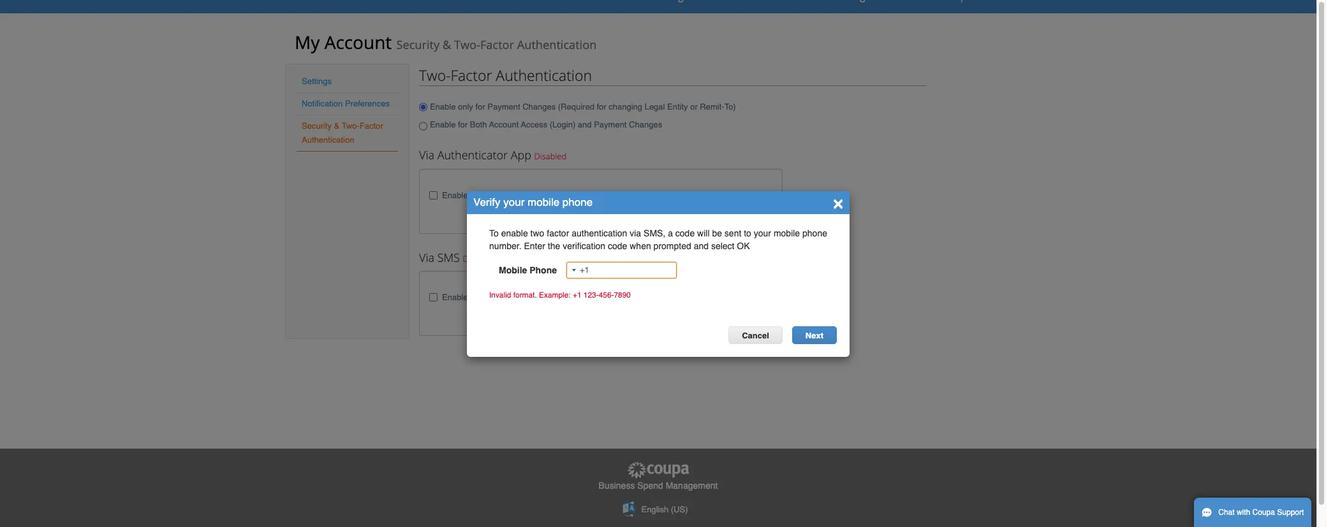 Task type: vqa. For each thing, say whether or not it's contained in the screenshot.
entity
yes



Task type: describe. For each thing, give the bounding box(es) containing it.
invalid format. example: +1 123-456-7890
[[489, 291, 631, 300]]

changing
[[609, 102, 643, 111]]

a inside to enable two factor authentication via sms, a code will be sent to your mobile phone number. enter the verification code when prompted and select ok
[[668, 228, 673, 239]]

7890
[[614, 291, 631, 300]]

sms, inside using sms, a code will be sent to your mobile phone number. enter verification code when prompted and select ok. sms rates apply.
[[520, 293, 542, 303]]

notification
[[302, 99, 343, 108]]

123-
[[584, 291, 599, 300]]

phone inside using sms, a code will be sent to your mobile phone number. enter verification code when prompted and select ok. sms rates apply.
[[679, 293, 704, 303]]

sms, inside to enable two factor authentication via sms, a code will be sent to your mobile phone number. enter the verification code when prompted and select ok
[[644, 228, 666, 239]]

456-
[[599, 291, 614, 300]]

0 vertical spatial sms
[[438, 250, 460, 265]]

entity
[[667, 102, 688, 111]]

number. inside using sms, a code will be sent to your mobile phone number. enter verification code when prompted and select ok. sms rates apply.
[[707, 293, 739, 303]]

format.
[[513, 291, 537, 300]]

0 vertical spatial payment
[[488, 102, 520, 111]]

will inside using sms, a code will be sent to your mobile phone number. enter verification code when prompted and select ok. sms rates apply.
[[574, 293, 587, 303]]

& inside the my account security & two-factor authentication
[[443, 37, 451, 52]]

enter inside to enable two factor authentication via sms, a code will be sent to your mobile phone number. enter the verification code when prompted and select ok
[[524, 241, 546, 251]]

1 vertical spatial account
[[489, 120, 519, 129]]

+1
[[573, 291, 582, 300]]

phone inside using an authenticator app available from your mobile phone app store
[[712, 190, 737, 200]]

example:
[[539, 291, 571, 300]]

only
[[458, 102, 473, 111]]

enable only for payment changes (required for changing legal entity or remit-to)
[[430, 102, 736, 111]]

two- inside the security & two-factor authentication
[[342, 121, 360, 131]]

enable down via sms disabled
[[442, 293, 468, 303]]

number. inside to enable two factor authentication via sms, a code will be sent to your mobile phone number. enter the verification code when prompted and select ok
[[489, 241, 522, 251]]

app
[[739, 190, 754, 200]]

notification preferences link
[[302, 99, 390, 108]]

verify your mobile phone
[[473, 196, 593, 209]]

enable right enable for both account access (login) and payment changes option
[[430, 120, 456, 129]]

0 horizontal spatial app
[[511, 147, 531, 163]]

Enable only for Payment Changes (Required for changing Legal Entity or Remit-To) radio
[[419, 99, 428, 115]]

to enable two factor authentication via sms, a code will be sent to your mobile phone number. enter the verification code when prompted and select ok
[[489, 228, 828, 251]]

when inside using sms, a code will be sent to your mobile phone number. enter verification code when prompted and select ok. sms rates apply.
[[562, 305, 584, 315]]

using for using sms, a code will be sent to your mobile phone number. enter verification code when prompted and select ok. sms rates apply.
[[495, 293, 518, 303]]

the
[[548, 241, 560, 251]]

store
[[495, 203, 515, 213]]

coupa
[[1253, 509, 1276, 517]]

be inside to enable two factor authentication via sms, a code will be sent to your mobile phone number. enter the verification code when prompted and select ok
[[712, 228, 722, 239]]

0 vertical spatial and
[[578, 120, 592, 129]]

code down authentication
[[608, 241, 627, 251]]

from
[[643, 190, 661, 200]]

to
[[489, 228, 499, 239]]

mobile inside to enable two factor authentication via sms, a code will be sent to your mobile phone number. enter the verification code when prompted and select ok
[[774, 228, 800, 239]]

authentication inside the security & two-factor authentication
[[302, 135, 354, 145]]

your right verify
[[504, 196, 525, 209]]

using sms, a code will be sent to your mobile phone number. enter verification code when prompted and select ok. sms rates apply.
[[495, 293, 763, 315]]

an
[[520, 190, 530, 200]]

to inside to enable two factor authentication via sms, a code will be sent to your mobile phone number. enter the verification code when prompted and select ok
[[744, 228, 752, 239]]

2 horizontal spatial for
[[597, 102, 607, 111]]

business spend management
[[599, 481, 718, 492]]

sent inside to enable two factor authentication via sms, a code will be sent to your mobile phone number. enter the verification code when prompted and select ok
[[725, 228, 742, 239]]

preferences
[[345, 99, 390, 108]]

two
[[531, 228, 545, 239]]

available
[[605, 190, 641, 200]]

select inside to enable two factor authentication via sms, a code will be sent to your mobile phone number. enter the verification code when prompted and select ok
[[711, 241, 735, 251]]

a inside using sms, a code will be sent to your mobile phone number. enter verification code when prompted and select ok. sms rates apply.
[[545, 293, 550, 303]]

enable for both account access (login) and payment changes
[[430, 120, 662, 129]]

notification preferences
[[302, 99, 390, 108]]

chat
[[1219, 509, 1235, 517]]

phone inside to enable two factor authentication via sms, a code will be sent to your mobile phone number. enter the verification code when prompted and select ok
[[803, 228, 828, 239]]

security & two-factor authentication
[[302, 121, 383, 145]]

be inside using sms, a code will be sent to your mobile phone number. enter verification code when prompted and select ok. sms rates apply.
[[589, 293, 599, 303]]

both
[[470, 120, 487, 129]]

prompted inside to enable two factor authentication via sms, a code will be sent to your mobile phone number. enter the verification code when prompted and select ok
[[654, 241, 692, 251]]

(required
[[558, 102, 595, 111]]

verification inside to enable two factor authentication via sms, a code will be sent to your mobile phone number. enter the verification code when prompted and select ok
[[563, 241, 606, 251]]

will inside to enable two factor authentication via sms, a code will be sent to your mobile phone number. enter the verification code when prompted and select ok
[[697, 228, 710, 239]]

mobile
[[499, 265, 527, 276]]

cancel
[[742, 331, 769, 341]]

sent inside using sms, a code will be sent to your mobile phone number. enter verification code when prompted and select ok. sms rates apply.
[[601, 293, 618, 303]]

access
[[521, 120, 548, 129]]

1 vertical spatial changes
[[629, 120, 662, 129]]

english (us)
[[642, 506, 688, 515]]

and inside to enable two factor authentication via sms, a code will be sent to your mobile phone number. enter the verification code when prompted and select ok
[[694, 241, 709, 251]]

your inside using sms, a code will be sent to your mobile phone number. enter verification code when prompted and select ok. sms rates apply.
[[631, 293, 648, 303]]

my account security & two-factor authentication
[[295, 30, 597, 54]]

1 vertical spatial factor
[[451, 65, 492, 86]]

phone
[[530, 265, 557, 276]]

(login)
[[550, 120, 576, 129]]

1 horizontal spatial for
[[476, 102, 485, 111]]



Task type: locate. For each thing, give the bounding box(es) containing it.
via for via sms
[[419, 250, 435, 265]]

your inside to enable two factor authentication via sms, a code will be sent to your mobile phone number. enter the verification code when prompted and select ok
[[754, 228, 771, 239]]

when
[[630, 241, 651, 251], [562, 305, 584, 315]]

1 vertical spatial &
[[334, 121, 340, 131]]

1 horizontal spatial will
[[697, 228, 710, 239]]

and down enable only for payment changes (required for changing legal entity or remit-to)
[[578, 120, 592, 129]]

1 horizontal spatial changes
[[629, 120, 662, 129]]

mobile phone
[[499, 265, 557, 276]]

× button
[[833, 192, 844, 212]]

factor down preferences
[[360, 121, 383, 131]]

1 horizontal spatial payment
[[594, 120, 627, 129]]

invalid
[[489, 291, 511, 300]]

app down access
[[511, 147, 531, 163]]

mobile inside using an authenticator app available from your mobile phone app store
[[683, 190, 710, 200]]

+1 201-555-0123 text field
[[567, 262, 677, 279]]

0 horizontal spatial be
[[589, 293, 599, 303]]

mobile inside using sms, a code will be sent to your mobile phone number. enter verification code when prompted and select ok. sms rates apply.
[[651, 293, 677, 303]]

prompted down 456- at the left of the page
[[586, 305, 624, 315]]

factor inside the security & two-factor authentication
[[360, 121, 383, 131]]

0 horizontal spatial &
[[334, 121, 340, 131]]

chat with coupa support button
[[1195, 498, 1312, 528]]

using an authenticator app available from your mobile phone app store
[[495, 190, 754, 213]]

authentication up two-factor authentication
[[517, 37, 597, 52]]

a right via
[[668, 228, 673, 239]]

enable right the enable only for payment changes (required for changing legal entity or remit-to) radio
[[430, 102, 456, 111]]

0 horizontal spatial enter
[[524, 241, 546, 251]]

your down 'app'
[[754, 228, 771, 239]]

0 vertical spatial sent
[[725, 228, 742, 239]]

& inside the security & two-factor authentication
[[334, 121, 340, 131]]

via sms disabled
[[419, 250, 495, 265]]

factor
[[480, 37, 514, 52], [451, 65, 492, 86], [360, 121, 383, 131]]

using for using an authenticator app available from your mobile phone app store
[[495, 190, 518, 200]]

sent
[[725, 228, 742, 239], [601, 293, 618, 303]]

authentication inside the my account security & two-factor authentication
[[517, 37, 597, 52]]

changes
[[523, 102, 556, 111], [629, 120, 662, 129]]

payment
[[488, 102, 520, 111], [594, 120, 627, 129]]

account right my in the top of the page
[[325, 30, 392, 54]]

0 horizontal spatial disabled
[[463, 253, 495, 265]]

authentication
[[517, 37, 597, 52], [496, 65, 592, 86], [302, 135, 354, 145]]

number. up rates
[[707, 293, 739, 303]]

0 vertical spatial security
[[397, 37, 440, 52]]

0 vertical spatial changes
[[523, 102, 556, 111]]

0 horizontal spatial will
[[574, 293, 587, 303]]

cancel button
[[729, 327, 783, 345]]

1 horizontal spatial security
[[397, 37, 440, 52]]

2 vertical spatial authentication
[[302, 135, 354, 145]]

via for via authenticator app
[[419, 147, 435, 163]]

1 vertical spatial when
[[562, 305, 584, 315]]

authentication up (required
[[496, 65, 592, 86]]

changes up access
[[523, 102, 556, 111]]

enable
[[501, 228, 528, 239]]

for
[[476, 102, 485, 111], [597, 102, 607, 111], [458, 120, 468, 129]]

chat with coupa support
[[1219, 509, 1304, 517]]

for left changing
[[597, 102, 607, 111]]

0 vertical spatial two-
[[454, 37, 480, 52]]

your inside using an authenticator app available from your mobile phone app store
[[664, 190, 681, 200]]

my
[[295, 30, 320, 54]]

1 horizontal spatial be
[[712, 228, 722, 239]]

0 horizontal spatial sms,
[[520, 293, 542, 303]]

2 using from the top
[[495, 293, 518, 303]]

1 vertical spatial sms
[[687, 305, 707, 315]]

to inside using sms, a code will be sent to your mobile phone number. enter verification code when prompted and select ok. sms rates apply.
[[621, 293, 628, 303]]

number.
[[489, 241, 522, 251], [707, 293, 739, 303]]

factor
[[547, 228, 569, 239]]

app inside using an authenticator app available from your mobile phone app store
[[587, 190, 603, 200]]

sms,
[[644, 228, 666, 239], [520, 293, 542, 303]]

two- up the enable only for payment changes (required for changing legal entity or remit-to) radio
[[419, 65, 451, 86]]

1 vertical spatial app
[[587, 190, 603, 200]]

a right format. on the bottom of the page
[[545, 293, 550, 303]]

verify
[[473, 196, 501, 209]]

using up store
[[495, 190, 518, 200]]

prompted
[[654, 241, 692, 251], [586, 305, 624, 315]]

2 via from the top
[[419, 250, 435, 265]]

coupa supplier portal image
[[627, 462, 690, 480]]

1 horizontal spatial when
[[630, 241, 651, 251]]

using inside using an authenticator app available from your mobile phone app store
[[495, 190, 518, 200]]

0 horizontal spatial account
[[325, 30, 392, 54]]

0 horizontal spatial a
[[545, 293, 550, 303]]

1 vertical spatial using
[[495, 293, 518, 303]]

0 vertical spatial authenticator
[[438, 147, 508, 163]]

0 vertical spatial verification
[[563, 241, 606, 251]]

enter down two
[[524, 241, 546, 251]]

number. down enable
[[489, 241, 522, 251]]

code
[[676, 228, 695, 239], [608, 241, 627, 251], [552, 293, 572, 303], [540, 305, 560, 315]]

0 horizontal spatial security
[[302, 121, 332, 131]]

mobile
[[683, 190, 710, 200], [528, 196, 560, 209], [774, 228, 800, 239], [651, 293, 677, 303]]

0 vertical spatial be
[[712, 228, 722, 239]]

0 vertical spatial enter
[[524, 241, 546, 251]]

select left ok
[[711, 241, 735, 251]]

&
[[443, 37, 451, 52], [334, 121, 340, 131]]

1 vertical spatial security
[[302, 121, 332, 131]]

1 horizontal spatial disabled
[[534, 151, 567, 162]]

when inside to enable two factor authentication via sms, a code will be sent to your mobile phone number. enter the verification code when prompted and select ok
[[630, 241, 651, 251]]

settings
[[302, 77, 332, 86]]

1 vertical spatial via
[[419, 250, 435, 265]]

1 horizontal spatial verification
[[563, 241, 606, 251]]

1 using from the top
[[495, 190, 518, 200]]

and left ok
[[694, 241, 709, 251]]

factor inside the my account security & two-factor authentication
[[480, 37, 514, 52]]

via authenticator app disabled
[[419, 147, 567, 163]]

security
[[397, 37, 440, 52], [302, 121, 332, 131]]

1 horizontal spatial enter
[[741, 293, 763, 303]]

1 vertical spatial select
[[644, 305, 667, 315]]

verification inside using sms, a code will be sent to your mobile phone number. enter verification code when prompted and select ok. sms rates apply.
[[495, 305, 538, 315]]

0 vertical spatial account
[[325, 30, 392, 54]]

sms, right via
[[644, 228, 666, 239]]

enter
[[524, 241, 546, 251], [741, 293, 763, 303]]

sms, down 'mobile phone'
[[520, 293, 542, 303]]

0 horizontal spatial verification
[[495, 305, 538, 315]]

1 horizontal spatial sent
[[725, 228, 742, 239]]

or
[[691, 102, 698, 111]]

via
[[419, 147, 435, 163], [419, 250, 435, 265]]

enter up apply. on the right of the page
[[741, 293, 763, 303]]

with
[[1237, 509, 1251, 517]]

when down via
[[630, 241, 651, 251]]

0 horizontal spatial select
[[644, 305, 667, 315]]

when down +1
[[562, 305, 584, 315]]

1 vertical spatial two-
[[419, 65, 451, 86]]

account right both
[[489, 120, 519, 129]]

1 vertical spatial sent
[[601, 293, 618, 303]]

to up ok
[[744, 228, 752, 239]]

sent right 123-
[[601, 293, 618, 303]]

app left available
[[587, 190, 603, 200]]

enter inside using sms, a code will be sent to your mobile phone number. enter verification code when prompted and select ok. sms rates apply.
[[741, 293, 763, 303]]

1 horizontal spatial to
[[744, 228, 752, 239]]

using down mobile
[[495, 293, 518, 303]]

telephone country code image
[[572, 269, 576, 272]]

0 horizontal spatial changes
[[523, 102, 556, 111]]

payment down two-factor authentication
[[488, 102, 520, 111]]

disabled down "enable for both account access (login) and payment changes" at the top left of page
[[534, 151, 567, 162]]

disabled inside via authenticator app disabled
[[534, 151, 567, 162]]

authenticator inside using an authenticator app available from your mobile phone app store
[[533, 190, 585, 200]]

enable
[[430, 102, 456, 111], [430, 120, 456, 129], [442, 191, 468, 200], [442, 293, 468, 303]]

authentication
[[572, 228, 627, 239]]

0 vertical spatial sms,
[[644, 228, 666, 239]]

app
[[511, 147, 531, 163], [587, 190, 603, 200]]

support
[[1278, 509, 1304, 517]]

Telephone country code field
[[567, 263, 580, 278]]

2 horizontal spatial and
[[694, 241, 709, 251]]

1 via from the top
[[419, 147, 435, 163]]

a
[[668, 228, 673, 239], [545, 293, 550, 303]]

1 horizontal spatial &
[[443, 37, 451, 52]]

0 vertical spatial number.
[[489, 241, 522, 251]]

remit-
[[700, 102, 725, 111]]

to
[[744, 228, 752, 239], [621, 293, 628, 303]]

settings link
[[302, 77, 332, 86]]

next
[[806, 331, 824, 341]]

0 horizontal spatial and
[[578, 120, 592, 129]]

1 horizontal spatial number.
[[707, 293, 739, 303]]

select inside using sms, a code will be sent to your mobile phone number. enter verification code when prompted and select ok. sms rates apply.
[[644, 305, 667, 315]]

payment down changing
[[594, 120, 627, 129]]

apply.
[[732, 305, 755, 315]]

1 horizontal spatial a
[[668, 228, 673, 239]]

None checkbox
[[429, 191, 438, 200], [429, 294, 438, 302], [429, 191, 438, 200], [429, 294, 438, 302]]

your right the from
[[664, 190, 681, 200]]

0 vertical spatial &
[[443, 37, 451, 52]]

0 vertical spatial authentication
[[517, 37, 597, 52]]

security inside the security & two-factor authentication
[[302, 121, 332, 131]]

select left ok. in the right bottom of the page
[[644, 305, 667, 315]]

security inside the my account security & two-factor authentication
[[397, 37, 440, 52]]

prompted inside using sms, a code will be sent to your mobile phone number. enter verification code when prompted and select ok. sms rates apply.
[[586, 305, 624, 315]]

1 vertical spatial enter
[[741, 293, 763, 303]]

code down example:
[[540, 305, 560, 315]]

code left +1
[[552, 293, 572, 303]]

for left both
[[458, 120, 468, 129]]

1 vertical spatial to
[[621, 293, 628, 303]]

1 horizontal spatial app
[[587, 190, 603, 200]]

0 horizontal spatial for
[[458, 120, 468, 129]]

changes down the legal
[[629, 120, 662, 129]]

0 horizontal spatial number.
[[489, 241, 522, 251]]

2 vertical spatial factor
[[360, 121, 383, 131]]

account
[[325, 30, 392, 54], [489, 120, 519, 129]]

1 vertical spatial and
[[694, 241, 709, 251]]

security up the enable only for payment changes (required for changing legal entity or remit-to) radio
[[397, 37, 440, 52]]

two- inside the my account security & two-factor authentication
[[454, 37, 480, 52]]

(us)
[[671, 506, 688, 515]]

disabled down "to"
[[463, 253, 495, 265]]

for right only
[[476, 102, 485, 111]]

english
[[642, 506, 669, 515]]

your
[[664, 190, 681, 200], [504, 196, 525, 209], [754, 228, 771, 239], [631, 293, 648, 303]]

1 vertical spatial payment
[[594, 120, 627, 129]]

2 vertical spatial two-
[[342, 121, 360, 131]]

1 horizontal spatial account
[[489, 120, 519, 129]]

rates
[[709, 305, 729, 315]]

enable left verify
[[442, 191, 468, 200]]

ok
[[737, 241, 750, 251]]

two- up two-factor authentication
[[454, 37, 480, 52]]

legal
[[645, 102, 665, 111]]

using
[[495, 190, 518, 200], [495, 293, 518, 303]]

1 vertical spatial be
[[589, 293, 599, 303]]

sms inside using sms, a code will be sent to your mobile phone number. enter verification code when prompted and select ok. sms rates apply.
[[687, 305, 707, 315]]

will
[[697, 228, 710, 239], [574, 293, 587, 303]]

to)
[[725, 102, 736, 111]]

verification down authentication
[[563, 241, 606, 251]]

be
[[712, 228, 722, 239], [589, 293, 599, 303]]

authenticator
[[438, 147, 508, 163], [533, 190, 585, 200]]

authenticator down both
[[438, 147, 508, 163]]

0 horizontal spatial sent
[[601, 293, 618, 303]]

1 horizontal spatial sms
[[687, 305, 707, 315]]

×
[[833, 192, 844, 212]]

0 vertical spatial a
[[668, 228, 673, 239]]

two-factor authentication
[[419, 65, 592, 86]]

security & two-factor authentication link
[[302, 121, 383, 145]]

1 vertical spatial authentication
[[496, 65, 592, 86]]

code right via
[[676, 228, 695, 239]]

0 vertical spatial app
[[511, 147, 531, 163]]

management
[[666, 481, 718, 492]]

ok.
[[669, 305, 685, 315]]

your down +1 201-555-0123 text field
[[631, 293, 648, 303]]

0 horizontal spatial sms
[[438, 250, 460, 265]]

and inside using sms, a code will be sent to your mobile phone number. enter verification code when prompted and select ok. sms rates apply.
[[626, 305, 641, 315]]

and
[[578, 120, 592, 129], [694, 241, 709, 251], [626, 305, 641, 315]]

0 horizontal spatial two-
[[342, 121, 360, 131]]

business
[[599, 481, 635, 492]]

using inside using sms, a code will be sent to your mobile phone number. enter verification code when prompted and select ok. sms rates apply.
[[495, 293, 518, 303]]

disabled inside via sms disabled
[[463, 253, 495, 265]]

next button
[[792, 327, 837, 345]]

verification down format. on the bottom of the page
[[495, 305, 538, 315]]

two-
[[454, 37, 480, 52], [419, 65, 451, 86], [342, 121, 360, 131]]

1 horizontal spatial two-
[[419, 65, 451, 86]]

factor up two-factor authentication
[[480, 37, 514, 52]]

0 horizontal spatial when
[[562, 305, 584, 315]]

select
[[711, 241, 735, 251], [644, 305, 667, 315]]

1 horizontal spatial prompted
[[654, 241, 692, 251]]

0 vertical spatial select
[[711, 241, 735, 251]]

0 horizontal spatial prompted
[[586, 305, 624, 315]]

two- down notification preferences link
[[342, 121, 360, 131]]

phone
[[712, 190, 737, 200], [563, 196, 593, 209], [803, 228, 828, 239], [679, 293, 704, 303]]

0 horizontal spatial to
[[621, 293, 628, 303]]

1 vertical spatial a
[[545, 293, 550, 303]]

disabled
[[534, 151, 567, 162], [463, 253, 495, 265]]

0 vertical spatial when
[[630, 241, 651, 251]]

sent up ok
[[725, 228, 742, 239]]

1 vertical spatial number.
[[707, 293, 739, 303]]

0 horizontal spatial payment
[[488, 102, 520, 111]]

2 horizontal spatial two-
[[454, 37, 480, 52]]

0 horizontal spatial authenticator
[[438, 147, 508, 163]]

1 horizontal spatial and
[[626, 305, 641, 315]]

and down 7890
[[626, 305, 641, 315]]

security down the notification
[[302, 121, 332, 131]]

1 horizontal spatial select
[[711, 241, 735, 251]]

0 vertical spatial factor
[[480, 37, 514, 52]]

factor up only
[[451, 65, 492, 86]]

via
[[630, 228, 641, 239]]

0 vertical spatial disabled
[[534, 151, 567, 162]]

0 vertical spatial prompted
[[654, 241, 692, 251]]

0 vertical spatial will
[[697, 228, 710, 239]]

1 vertical spatial will
[[574, 293, 587, 303]]

authentication down the notification
[[302, 135, 354, 145]]

spend
[[638, 481, 663, 492]]

to right 456- at the left of the page
[[621, 293, 628, 303]]

Enable for Both Account Access (Login) and Payment Changes radio
[[419, 118, 428, 135]]

authenticator right an
[[533, 190, 585, 200]]

prompted down the from
[[654, 241, 692, 251]]

1 vertical spatial verification
[[495, 305, 538, 315]]

0 vertical spatial using
[[495, 190, 518, 200]]

1 horizontal spatial sms,
[[644, 228, 666, 239]]

2 vertical spatial and
[[626, 305, 641, 315]]



